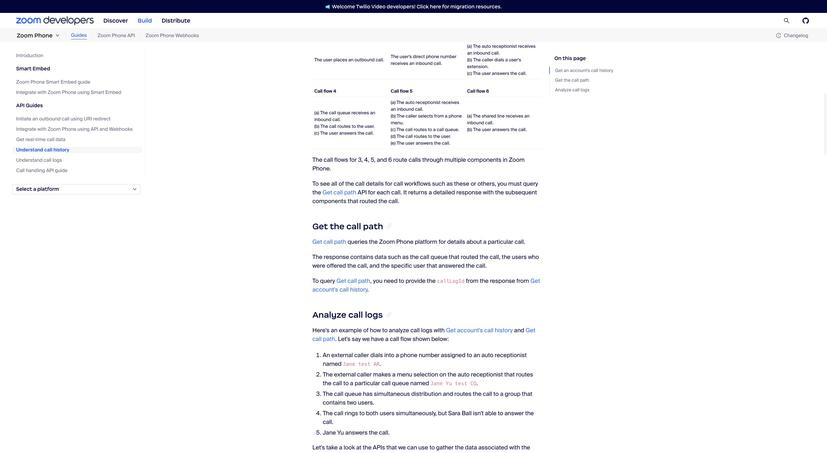 Task type: locate. For each thing, give the bounding box(es) containing it.
routes
[[338, 123, 351, 129], [414, 127, 427, 133], [414, 134, 427, 139], [517, 371, 534, 379], [455, 390, 472, 398]]

1 horizontal spatial users
[[512, 253, 527, 261]]

0 vertical spatial to
[[313, 180, 319, 188]]

with
[[37, 89, 47, 96], [37, 126, 47, 133], [483, 189, 494, 197], [434, 327, 445, 335], [510, 444, 520, 452]]

1 vertical spatial as
[[403, 253, 409, 261]]

smart up integrate with zoom phone using smart embed
[[46, 79, 59, 85]]

inbound up extension.
[[474, 50, 491, 56]]

guides up initiate
[[26, 102, 43, 109]]

from
[[435, 113, 444, 119], [466, 277, 479, 285], [517, 277, 529, 285]]

jane inside the call queue has simultaneous distribution and routes the call to a group that contains two users. the call rings to both users simultaneously, but sara ball isn't able to answer the call. jane yu answers the call.
[[323, 429, 336, 437]]

1 vertical spatial embed
[[61, 79, 77, 85]]

analyze call logs
[[556, 87, 590, 93], [313, 310, 383, 320]]

named down selection
[[411, 380, 429, 388]]

yu down on
[[446, 381, 452, 387]]

analyze call logs down get the call path link
[[556, 87, 590, 93]]

receptionist inside (a) the auto receptionist receives an inbound call. (b) the caller dials a user's extension. (c) the user answers the call.
[[492, 43, 517, 49]]

jane
[[343, 361, 355, 368], [431, 381, 443, 387], [323, 429, 336, 437]]

for inside api for each call. it returns a detailed response with the subsequent components that routed the call.
[[368, 189, 376, 197]]

data up "need"
[[375, 253, 387, 261]]

1 horizontal spatial components
[[468, 156, 502, 164]]

1 horizontal spatial such
[[432, 180, 445, 188]]

yu up take
[[338, 429, 344, 437]]

0 horizontal spatial account's
[[313, 286, 338, 294]]

caller inside the external caller makes a menu selection on the auto receptionist that routes the call to a particular call queue named
[[357, 371, 372, 379]]

0 horizontal spatial test
[[358, 361, 371, 368]]

0 vertical spatial phone
[[426, 54, 440, 59]]

answers inside (a) the shared line receives an inbound call. (b) the user answers the call.
[[493, 127, 510, 133]]

to inside the external caller makes a menu selection on the auto receptionist that routes the call to a particular call queue named
[[344, 380, 349, 388]]

shown
[[413, 336, 430, 343]]

call for call flow 4
[[315, 88, 323, 94]]

0 horizontal spatial components
[[313, 198, 347, 205]]

flow.
[[341, 453, 353, 454]]

of left how
[[364, 327, 369, 335]]

jane down say
[[343, 361, 355, 368]]

get account's call history
[[313, 277, 541, 294]]

welcome twilio video developers! click here for migration resources. link
[[319, 3, 509, 10]]

0 horizontal spatial user's
[[400, 54, 412, 59]]

components left in
[[468, 156, 502, 164]]

1 to from the top
[[313, 180, 319, 188]]

0 horizontal spatial outbound
[[39, 116, 61, 122]]

the
[[473, 43, 481, 49], [391, 54, 399, 59], [315, 57, 322, 63], [473, 57, 481, 63], [473, 71, 481, 76], [397, 100, 405, 105], [320, 110, 328, 116], [397, 113, 405, 119], [473, 113, 481, 119], [321, 123, 328, 129], [397, 127, 405, 133], [473, 127, 481, 133], [320, 130, 328, 136], [397, 134, 405, 139], [397, 140, 405, 146], [313, 156, 323, 164], [313, 253, 323, 261], [323, 371, 333, 379], [323, 390, 333, 398], [323, 410, 333, 418]]

2 horizontal spatial phone
[[449, 113, 462, 119]]

inbound inside (a) the auto receptionist receives an inbound call. (b) the caller dials a user's extension. (c) the user answers the call.
[[474, 50, 491, 56]]

get account's call history link
[[313, 277, 541, 294], [446, 327, 513, 335]]

0 horizontal spatial (c)
[[315, 130, 319, 136]]

the inside the external caller makes a menu selection on the auto receptionist that routes the call to a particular call queue named
[[323, 371, 333, 379]]

account's down were
[[313, 286, 338, 294]]

named
[[323, 360, 342, 368], [411, 380, 429, 388]]

history image
[[777, 33, 784, 38]]

2 horizontal spatial jane
[[431, 381, 443, 387]]

receives for extension.
[[518, 43, 536, 49]]

call inside the get call path
[[313, 336, 322, 343]]

jane inside jane test ar .
[[343, 361, 355, 368]]

(c) inside (a) the auto receptionist receives an inbound call. (b) the caller dials a user's extension. (c) the user answers the call.
[[467, 71, 472, 76]]

analyze
[[556, 87, 572, 93], [313, 310, 347, 320]]

2 vertical spatial using
[[77, 126, 90, 133]]

1 vertical spatial yu
[[338, 429, 344, 437]]

external inside the external caller makes a menu selection on the auto receptionist that routes the call to a particular call queue named
[[334, 371, 356, 379]]

1 horizontal spatial call,
[[490, 253, 501, 261]]

(a) down call flow 5
[[391, 100, 396, 105]]

call inside the response contains data such as the call queue that routed the call, the users who were offered the call, and the specific user that answered the call.
[[420, 253, 430, 261]]

the inside (a) the shared line receives an inbound call. (b) the user answers the call.
[[511, 127, 518, 133]]

analyze down get the call path link
[[556, 87, 572, 93]]

0 vertical spatial get the call path
[[556, 77, 590, 83]]

call for call handling api guide
[[16, 167, 25, 174]]

0 horizontal spatial guides
[[26, 102, 43, 109]]

1 vertical spatial we
[[399, 444, 406, 452]]

the call flows for 3, 4, 5, and 6 route calls through multiple components in zoom phone.
[[313, 156, 525, 173]]

0 vertical spatial integrate
[[16, 89, 36, 96]]

1 horizontal spatial named
[[411, 380, 429, 388]]

to inside (a) the call queue receives an inbound call. (b) the call routes to the user. (c) the user answers the call.
[[352, 123, 356, 129]]

calllogid
[[437, 278, 465, 285]]

(c)
[[467, 71, 472, 76], [391, 127, 396, 133], [315, 130, 319, 136]]

external inside an external caller dials into a phone number assigned to an auto receptionist named
[[332, 352, 353, 359]]

0 horizontal spatial response
[[324, 253, 349, 261]]

or
[[471, 180, 477, 188]]

. let's say we have a call flow shown below:
[[335, 336, 449, 343]]

with down zoom phone smart embed guide
[[37, 89, 47, 96]]

look
[[344, 444, 355, 452]]

we
[[362, 336, 370, 343], [399, 444, 406, 452]]

api guides
[[16, 102, 43, 109]]

user's inside (a) the auto receptionist receives an inbound call. (b) the caller dials a user's extension. (c) the user answers the call.
[[509, 57, 522, 63]]

(a) inside (a) the auto receptionist receives an inbound call. (b) the caller selects from a phone menu. (c) the call routes to a call queue. (d) the call routes to the user. (e) the user answers the call.
[[391, 100, 396, 105]]

user
[[323, 57, 333, 63], [482, 71, 491, 76], [482, 127, 492, 133], [329, 130, 338, 136], [406, 140, 415, 146], [414, 262, 426, 270]]

answers inside (a) the auto receptionist receives an inbound call. (b) the caller dials a user's extension. (c) the user answers the call.
[[492, 71, 510, 76]]

(b)
[[467, 57, 472, 63], [391, 113, 396, 119], [315, 123, 320, 129], [467, 127, 472, 133]]

get call path link down all
[[323, 189, 357, 197]]

2 vertical spatial phone
[[401, 352, 418, 359]]

let's
[[338, 336, 351, 343], [313, 444, 325, 452]]

selects
[[418, 113, 433, 119]]

for left 'each'
[[368, 189, 376, 197]]

routes inside the call queue has simultaneous distribution and routes the call to a group that contains two users. the call rings to both users simultaneously, but sara ball isn't able to answer the call. jane yu answers the call.
[[455, 390, 472, 398]]

1 vertical spatial data
[[375, 253, 387, 261]]

that inside the external caller makes a menu selection on the auto receptionist that routes the call to a particular call queue named
[[505, 371, 515, 379]]

that inside api for each call. it returns a detailed response with the subsequent components that routed the call.
[[348, 198, 358, 205]]

1 vertical spatial contains
[[323, 399, 346, 407]]

migration
[[451, 3, 475, 10]]

using down uri
[[77, 126, 90, 133]]

user down extension.
[[482, 71, 491, 76]]

(c) inside (a) the call queue receives an inbound call. (b) the call routes to the user. (c) the user answers the call.
[[315, 130, 319, 136]]

1 understand from the top
[[16, 147, 43, 153]]

we inside let's take a look at the apis that we can use to gather the data associated with the above call flow.
[[399, 444, 406, 452]]

queue inside the response contains data such as the call queue that routed the call, the users who were offered the call, and the specific user that answered the call.
[[431, 253, 448, 261]]

logs up how
[[365, 310, 383, 320]]

inbound down 'call flow 4'
[[315, 117, 332, 122]]

1 vertical spatial such
[[388, 253, 401, 261]]

details inside to see all of the call details for call workflows such as these or others, you must query the
[[366, 180, 384, 188]]

using for api
[[77, 126, 90, 133]]

to inside an external caller dials into a phone number assigned to an auto receptionist named
[[467, 352, 473, 359]]

for left the "3,"
[[350, 156, 357, 164]]

answers
[[492, 71, 510, 76], [493, 127, 510, 133], [339, 130, 357, 136], [416, 140, 433, 146], [346, 429, 368, 437]]

1 horizontal spatial jane
[[343, 361, 355, 368]]

call left handling
[[16, 167, 25, 174]]

of right all
[[339, 180, 344, 188]]

history
[[600, 68, 614, 73], [53, 147, 69, 153], [350, 286, 368, 294], [495, 327, 513, 335]]

contains down the queries
[[351, 253, 374, 261]]

0 vertical spatial jane
[[343, 361, 355, 368]]

jane for cq
[[431, 381, 443, 387]]

0 vertical spatial of
[[339, 180, 344, 188]]

1 vertical spatial let's
[[313, 444, 325, 452]]

2 integrate from the top
[[16, 126, 36, 133]]

contains left 'two'
[[323, 399, 346, 407]]

external for the
[[334, 371, 356, 379]]

answers inside (a) the auto receptionist receives an inbound call. (b) the caller selects from a phone menu. (c) the call routes to a call queue. (d) the call routes to the user. (e) the user answers the call.
[[416, 140, 433, 146]]

1 vertical spatial test
[[455, 381, 468, 387]]

phone inside (a) the auto receptionist receives an inbound call. (b) the caller selects from a phone menu. (c) the call routes to a call queue. (d) the call routes to the user. (e) the user answers the call.
[[449, 113, 462, 119]]

1 vertical spatial query
[[320, 277, 335, 285]]

user. down queue.
[[442, 134, 451, 139]]

0 horizontal spatial of
[[339, 180, 344, 188]]

understand up handling
[[16, 157, 43, 164]]

receives inside (a) the call queue receives an inbound call. (b) the call routes to the user. (c) the user answers the call.
[[352, 110, 369, 116]]

1 vertical spatial components
[[313, 198, 347, 205]]

of
[[339, 180, 344, 188], [364, 327, 369, 335]]

1 horizontal spatial you
[[498, 180, 507, 188]]

embed down introduction
[[33, 66, 50, 72]]

notification image
[[326, 4, 332, 9], [326, 4, 330, 9]]

zoom
[[17, 32, 33, 39], [98, 32, 111, 39], [146, 32, 159, 39], [16, 79, 29, 85], [48, 89, 61, 96], [48, 126, 61, 133], [509, 156, 525, 164], [379, 238, 395, 246]]

(a) inside (a) the call queue receives an inbound call. (b) the call routes to the user. (c) the user answers the call.
[[315, 110, 319, 116]]

inbound up "menu." at the top of the page
[[397, 106, 414, 112]]

menu.
[[391, 120, 404, 126]]

routed down the about
[[461, 253, 479, 261]]

0 horizontal spatial yu
[[338, 429, 344, 437]]

we left can
[[399, 444, 406, 452]]

the inside the call flows for 3, 4, 5, and 6 route calls through multiple components in zoom phone.
[[313, 156, 323, 164]]

get the call path up the queries
[[313, 222, 383, 232]]

receptionist
[[492, 43, 517, 49], [416, 100, 441, 105], [495, 352, 527, 359], [471, 371, 503, 379]]

(a) up extension.
[[467, 43, 472, 49]]

such up detailed
[[432, 180, 445, 188]]

query inside to see all of the call details for call workflows such as these or others, you must query the
[[524, 180, 538, 188]]

(a) for (a) the auto receptionist receives an inbound call. (b) the caller selects from a phone menu. (c) the call routes to a call queue. (d) the call routes to the user. (e) the user answers the call.
[[391, 100, 396, 105]]

history inside menu
[[53, 147, 69, 153]]

(e)
[[391, 140, 396, 146]]

analyze call logs up example
[[313, 310, 383, 320]]

2 horizontal spatial embed
[[105, 89, 121, 96]]

phone.
[[313, 165, 331, 173]]

1 vertical spatial call,
[[358, 262, 368, 270]]

users right both
[[380, 410, 395, 418]]

integrate up api guides
[[16, 89, 36, 96]]

analyze up here's
[[313, 310, 347, 320]]

(b) inside (a) the auto receptionist receives an inbound call. (b) the caller dials a user's extension. (c) the user answers the call.
[[467, 57, 472, 63]]

embed
[[33, 66, 50, 72], [61, 79, 77, 85], [105, 89, 121, 96]]

you right ,
[[373, 277, 383, 285]]

answers inside the call queue has simultaneous distribution and routes the call to a group that contains two users. the call rings to both users simultaneously, but sara ball isn't able to answer the call. jane yu answers the call.
[[346, 429, 368, 437]]

phone
[[34, 32, 53, 39], [112, 32, 126, 39], [160, 32, 174, 39], [30, 79, 45, 85], [62, 89, 76, 96], [62, 126, 76, 133], [397, 238, 414, 246]]

as inside the response contains data such as the call queue that routed the call, the users who were offered the call, and the specific user that answered the call.
[[403, 253, 409, 261]]

to left see
[[313, 180, 319, 188]]

phone
[[426, 54, 440, 59], [449, 113, 462, 119], [401, 352, 418, 359]]

(b) inside (a) the auto receptionist receives an inbound call. (b) the caller selects from a phone menu. (c) the call routes to a call queue. (d) the call routes to the user. (e) the user answers the call.
[[391, 113, 396, 119]]

details left the about
[[448, 238, 465, 246]]

test left cq
[[455, 381, 468, 387]]

1 vertical spatial details
[[448, 238, 465, 246]]

inbound for extension.
[[474, 50, 491, 56]]

(c) inside (a) the auto receptionist receives an inbound call. (b) the caller selects from a phone menu. (c) the call routes to a call queue. (d) the call routes to the user. (e) the user answers the call.
[[391, 127, 396, 133]]

the inside the user's direct phone number receives an inbound call.
[[391, 54, 399, 59]]

history image
[[777, 33, 782, 38]]

(a) the shared line receives an inbound call. (b) the user answers the call.
[[467, 113, 530, 133]]

from down who
[[517, 277, 529, 285]]

external down jane test ar .
[[334, 371, 356, 379]]

2 vertical spatial data
[[465, 444, 477, 452]]

github image
[[803, 17, 810, 24]]

from for a
[[435, 113, 444, 119]]

1 horizontal spatial (c)
[[391, 127, 396, 133]]

menu
[[12, 48, 145, 178]]

call left 4
[[315, 88, 323, 94]]

as up specific
[[403, 253, 409, 261]]

this
[[563, 55, 573, 61]]

flow down extension.
[[477, 88, 485, 94]]

1 vertical spatial users
[[380, 410, 395, 418]]

1 horizontal spatial yu
[[446, 381, 452, 387]]

0 vertical spatial such
[[432, 180, 445, 188]]

we right say
[[362, 336, 370, 343]]

external
[[332, 352, 353, 359], [334, 371, 356, 379]]

data
[[56, 136, 66, 143], [375, 253, 387, 261], [465, 444, 477, 452]]

1 horizontal spatial contains
[[351, 253, 374, 261]]

1 vertical spatial outbound
[[39, 116, 61, 122]]

0 vertical spatial yu
[[446, 381, 452, 387]]

0 vertical spatial analyze call logs
[[556, 87, 590, 93]]

0 horizontal spatial such
[[388, 253, 401, 261]]

were
[[313, 262, 326, 270]]

extension.
[[467, 64, 489, 70]]

receives for phone
[[442, 100, 460, 105]]

(a) left shared
[[467, 113, 472, 119]]

1 horizontal spatial details
[[448, 238, 465, 246]]

1 integrate from the top
[[16, 89, 36, 96]]

caller inside an external caller dials into a phone number assigned to an auto receptionist named
[[355, 352, 369, 359]]

the call queue has simultaneous distribution and routes the call to a group that contains two users. the call rings to both users simultaneously, but sara ball isn't able to answer the call. jane yu answers the call.
[[323, 390, 534, 437]]

yu inside jane yu test cq .
[[446, 381, 452, 387]]

from right the selects
[[435, 113, 444, 119]]

gather
[[437, 444, 454, 452]]

returns
[[409, 189, 428, 197]]

1 vertical spatial particular
[[355, 380, 380, 388]]

and
[[100, 126, 108, 133], [377, 156, 387, 164], [370, 262, 380, 270], [515, 327, 525, 335], [443, 390, 453, 398]]

yu inside the call queue has simultaneous distribution and routes the call to a group that contains two users. the call rings to both users simultaneously, but sara ball isn't able to answer the call. jane yu answers the call.
[[338, 429, 344, 437]]

outbound right places
[[355, 57, 375, 63]]

can
[[407, 444, 417, 452]]

1 horizontal spatial routed
[[461, 253, 479, 261]]

contains
[[351, 253, 374, 261], [323, 399, 346, 407]]

0 vertical spatial dials
[[495, 57, 505, 63]]

receives inside (a) the auto receptionist receives an inbound call. (b) the caller dials a user's extension. (c) the user answers the call.
[[518, 43, 536, 49]]

phone right into
[[401, 352, 418, 359]]

caller down jane test ar .
[[357, 371, 372, 379]]

flow left 4
[[324, 88, 333, 94]]

routed
[[360, 198, 377, 205], [461, 253, 479, 261]]

.
[[368, 286, 369, 294], [335, 336, 337, 343], [380, 360, 381, 368], [477, 380, 478, 388]]

receives inside (a) the auto receptionist receives an inbound call. (b) the caller selects from a phone menu. (c) the call routes to a call queue. (d) the call routes to the user. (e) the user answers the call.
[[442, 100, 460, 105]]

from right calllogid
[[466, 277, 479, 285]]

jane up take
[[323, 429, 336, 437]]

a inside let's take a look at the apis that we can use to gather the data associated with the above call flow.
[[339, 444, 343, 452]]

understand down real-
[[16, 147, 43, 153]]

using
[[77, 89, 90, 96], [71, 116, 83, 122], [77, 126, 90, 133]]

0 vertical spatial details
[[366, 180, 384, 188]]

embed up integrate with zoom phone using smart embed
[[61, 79, 77, 85]]

receives for user.
[[352, 110, 369, 116]]

1 vertical spatial using
[[71, 116, 83, 122]]

user's
[[400, 54, 412, 59], [509, 57, 522, 63]]

flow
[[324, 88, 333, 94], [400, 88, 409, 94], [477, 88, 485, 94], [401, 336, 412, 343]]

number down shown
[[419, 352, 440, 359]]

understand call logs
[[16, 157, 62, 164]]

queue
[[337, 110, 351, 116], [431, 253, 448, 261], [392, 380, 409, 388], [345, 390, 362, 398]]

integrate for integrate with zoom phone using smart embed
[[16, 89, 36, 96]]

auto inside the external caller makes a menu selection on the auto receptionist that routes the call to a particular call queue named
[[458, 371, 470, 379]]

from inside (a) the auto receptionist receives an inbound call. (b) the caller selects from a phone menu. (c) the call routes to a call queue. (d) the call routes to the user. (e) the user answers the call.
[[435, 113, 444, 119]]

you
[[498, 180, 507, 188], [373, 277, 383, 285]]

on
[[440, 371, 447, 379]]

user inside the response contains data such as the call queue that routed the call, the users who were offered the call, and the specific user that answered the call.
[[414, 262, 426, 270]]

response inside the response contains data such as the call queue that routed the call, the users who were offered the call, and the specific user that answered the call.
[[324, 253, 349, 261]]

0 vertical spatial as
[[447, 180, 453, 188]]

(a) for (a) the call queue receives an inbound call. (b) the call routes to the user. (c) the user answers the call.
[[315, 110, 319, 116]]

caller up extension.
[[482, 57, 494, 63]]

(a)
[[467, 43, 472, 49], [391, 100, 396, 105], [315, 110, 319, 116], [467, 113, 472, 119]]

1 vertical spatial phone
[[449, 113, 462, 119]]

here's
[[313, 327, 330, 335]]

user. inside (a) the call queue receives an inbound call. (b) the call routes to the user. (c) the user answers the call.
[[365, 123, 375, 129]]

1 horizontal spatial 6
[[486, 88, 489, 94]]

0 horizontal spatial smart
[[16, 66, 32, 72]]

zoom phone api link
[[98, 32, 135, 39]]

a inside an external caller dials into a phone number assigned to an auto receptionist named
[[396, 352, 399, 359]]

answers inside (a) the call queue receives an inbound call. (b) the call routes to the user. (c) the user answers the call.
[[339, 130, 357, 136]]

1 vertical spatial external
[[334, 371, 356, 379]]

0 vertical spatial user.
[[365, 123, 375, 129]]

1 vertical spatial named
[[411, 380, 429, 388]]

using up the integrate with zoom phone using api and webhooks
[[71, 116, 83, 122]]

the
[[511, 71, 518, 76], [564, 77, 571, 83], [357, 123, 364, 129], [511, 127, 518, 133], [358, 130, 365, 136], [434, 134, 440, 139], [434, 140, 441, 146], [346, 180, 354, 188], [313, 189, 321, 197], [496, 189, 504, 197], [379, 198, 387, 205], [330, 222, 345, 232], [369, 238, 378, 246], [410, 253, 419, 261], [480, 253, 489, 261], [502, 253, 511, 261], [348, 262, 356, 270], [381, 262, 390, 270], [466, 262, 475, 270], [427, 277, 436, 285], [480, 277, 489, 285], [448, 371, 457, 379], [323, 380, 332, 388], [473, 390, 482, 398], [526, 410, 534, 418], [369, 429, 378, 437], [363, 444, 372, 452], [455, 444, 464, 452], [522, 444, 531, 452]]

user. left "menu." at the top of the page
[[365, 123, 375, 129]]

outbound up get real-time call data
[[39, 116, 61, 122]]

(b) for (a) the auto receptionist receives an inbound call. (b) the caller selects from a phone menu. (c) the call routes to a call queue. (d) the call routes to the user. (e) the user answers the call.
[[391, 113, 396, 119]]

with down others,
[[483, 189, 494, 197]]

call inside get the call path link
[[572, 77, 579, 83]]

0 horizontal spatial dials
[[371, 352, 383, 359]]

0 horizontal spatial named
[[323, 360, 342, 368]]

account's inside get account's call history
[[313, 286, 338, 294]]

using for smart
[[77, 89, 90, 96]]

understand for understand call history
[[16, 147, 43, 153]]

inbound for user.
[[315, 117, 332, 122]]

caller up jane test ar .
[[355, 352, 369, 359]]

inbound down shared
[[467, 120, 485, 126]]

get the call path down get an account's call history link at the top right of page
[[556, 77, 590, 83]]

as
[[447, 180, 453, 188], [403, 253, 409, 261]]

routed down 'each'
[[360, 198, 377, 205]]

0 vertical spatial get call path
[[323, 189, 357, 197]]

number right direct
[[441, 54, 457, 59]]

users left who
[[512, 253, 527, 261]]

1 vertical spatial analyze
[[313, 310, 347, 320]]

1 horizontal spatial we
[[399, 444, 406, 452]]

0 horizontal spatial number
[[419, 352, 440, 359]]

each
[[377, 189, 390, 197]]

get an account's call history
[[556, 68, 614, 73]]

data left associated
[[465, 444, 477, 452]]

(a) inside (a) the shared line receives an inbound call. (b) the user answers the call.
[[467, 113, 472, 119]]

(b) for (a) the shared line receives an inbound call. (b) the user answers the call.
[[467, 127, 472, 133]]

routed inside the response contains data such as the call queue that routed the call, the users who were offered the call, and the specific user that answered the call.
[[461, 253, 479, 261]]

0 vertical spatial number
[[441, 54, 457, 59]]

answer
[[505, 410, 524, 418]]

get inside the get call path
[[526, 327, 536, 335]]

outbound
[[355, 57, 375, 63], [39, 116, 61, 122]]

data down the integrate with zoom phone using api and webhooks
[[56, 136, 66, 143]]

0 horizontal spatial 6
[[389, 156, 392, 164]]

1 vertical spatial integrate
[[16, 126, 36, 133]]

2 understand from the top
[[16, 157, 43, 164]]

receives
[[518, 43, 536, 49], [391, 60, 409, 66], [442, 100, 460, 105], [352, 110, 369, 116], [506, 113, 524, 119]]

(a) for (a) the shared line receives an inbound call. (b) the user answers the call.
[[467, 113, 472, 119]]

1 vertical spatial get the call path
[[313, 222, 383, 232]]

must
[[509, 180, 522, 188]]

smart down introduction
[[16, 66, 32, 72]]

from for the
[[466, 277, 479, 285]]

jane for .
[[343, 361, 355, 368]]

a inside (a) the auto receptionist receives an inbound call. (b) the caller dials a user's extension. (c) the user answers the call.
[[506, 57, 508, 63]]

2 vertical spatial jane
[[323, 429, 336, 437]]

(b) inside (a) the shared line receives an inbound call. (b) the user answers the call.
[[467, 127, 472, 133]]

webhooks
[[176, 32, 199, 39], [109, 126, 133, 133]]

0 horizontal spatial users
[[380, 410, 395, 418]]

embed up redirect
[[105, 89, 121, 96]]

guide down understand call logs
[[55, 167, 68, 174]]

changelog link
[[777, 32, 809, 39]]

components inside api for each call. it returns a detailed response with the subsequent components that routed the call.
[[313, 198, 347, 205]]

1 horizontal spatial user.
[[442, 134, 451, 139]]

2 horizontal spatial (c)
[[467, 71, 472, 76]]

shared
[[482, 113, 497, 119]]

let's inside let's take a look at the apis that we can use to gather the data associated with the above call flow.
[[313, 444, 325, 452]]

route
[[394, 156, 408, 164]]

call.
[[492, 50, 500, 56], [376, 57, 384, 63], [434, 60, 442, 66], [519, 71, 527, 76], [415, 106, 424, 112], [333, 117, 341, 122], [486, 120, 494, 126], [519, 127, 527, 133], [366, 130, 374, 136], [442, 140, 451, 146], [392, 189, 402, 197], [389, 198, 400, 205], [515, 238, 526, 246], [476, 262, 487, 270], [323, 419, 334, 426], [379, 429, 390, 437]]

0 horizontal spatial get the call path
[[313, 222, 383, 232]]

account's up "assigned"
[[458, 327, 483, 335]]

using up uri
[[77, 89, 90, 96]]

account's
[[570, 68, 590, 73], [313, 286, 338, 294], [458, 327, 483, 335]]

phone inside an external caller dials into a phone number assigned to an auto receptionist named
[[401, 352, 418, 359]]

smart up redirect
[[91, 89, 104, 96]]

query up subsequent
[[524, 180, 538, 188]]

guide up integrate with zoom phone using smart embed
[[78, 79, 90, 85]]

provide
[[406, 277, 426, 285]]

let's down example
[[338, 336, 351, 343]]

1 vertical spatial 6
[[389, 156, 392, 164]]

0 vertical spatial 6
[[486, 88, 489, 94]]

flow for 5
[[400, 88, 409, 94]]

queue inside (a) the call queue receives an inbound call. (b) the call routes to the user. (c) the user answers the call.
[[337, 110, 351, 116]]

3,
[[358, 156, 363, 164]]

user. inside (a) the auto receptionist receives an inbound call. (b) the caller selects from a phone menu. (c) the call routes to a call queue. (d) the call routes to the user. (e) the user answers the call.
[[442, 134, 451, 139]]

you left must
[[498, 180, 507, 188]]

user up flows in the left top of the page
[[329, 130, 338, 136]]

(a) down 'call flow 4'
[[315, 110, 319, 116]]

offered
[[327, 262, 346, 270]]

(c) for (b) the caller dials a user's extension.
[[467, 71, 472, 76]]

test
[[358, 361, 371, 368], [455, 381, 468, 387]]

user's inside the user's direct phone number receives an inbound call.
[[400, 54, 412, 59]]

2 to from the top
[[313, 277, 319, 285]]

named down the an
[[323, 360, 342, 368]]

(b) inside (a) the call queue receives an inbound call. (b) the call routes to the user. (c) the user answers the call.
[[315, 123, 320, 129]]

jane down on
[[431, 381, 443, 387]]

details up 'each'
[[366, 180, 384, 188]]

all
[[332, 180, 338, 188]]

for
[[443, 3, 450, 10], [350, 156, 357, 164], [385, 180, 393, 188], [368, 189, 376, 197], [439, 238, 446, 246]]

2 vertical spatial response
[[490, 277, 516, 285]]

2 vertical spatial smart
[[91, 89, 104, 96]]

guides right the down image
[[71, 32, 87, 39]]

to for to see all of the call details for call workflows such as these or others, you must query the
[[313, 180, 319, 188]]

menu
[[397, 371, 412, 379]]

get call path up an external caller dials into a phone number assigned to an auto receptionist named
[[313, 327, 536, 343]]

inbound inside the user's direct phone number receives an inbound call.
[[416, 60, 433, 66]]

1 vertical spatial response
[[324, 253, 349, 261]]

0 vertical spatial particular
[[488, 238, 514, 246]]

2 horizontal spatial from
[[517, 277, 529, 285]]

1 horizontal spatial account's
[[458, 327, 483, 335]]

0 horizontal spatial webhooks
[[109, 126, 133, 133]]

menu containing introduction
[[12, 48, 145, 178]]

flow for 4
[[324, 88, 333, 94]]

particular up "has"
[[355, 380, 380, 388]]

1 horizontal spatial user's
[[509, 57, 522, 63]]

to down were
[[313, 277, 319, 285]]

0 vertical spatial components
[[468, 156, 502, 164]]

and inside the call flows for 3, 4, 5, and 6 route calls through multiple components in zoom phone.
[[377, 156, 387, 164]]

6 up shared
[[486, 88, 489, 94]]

details
[[366, 180, 384, 188], [448, 238, 465, 246]]

receives inside (a) the shared line receives an inbound call. (b) the user answers the call.
[[506, 113, 524, 119]]

call down extension.
[[467, 88, 476, 94]]



Task type: describe. For each thing, give the bounding box(es) containing it.
isn't
[[473, 410, 484, 418]]

0 vertical spatial guide
[[78, 79, 90, 85]]

inbound inside (a) the shared line receives an inbound call. (b) the user answers the call.
[[467, 120, 485, 126]]

5,
[[371, 156, 376, 164]]

1 vertical spatial webhooks
[[109, 126, 133, 133]]

platform
[[415, 238, 438, 246]]

click
[[417, 3, 429, 10]]

answered
[[439, 262, 465, 270]]

let's take a look at the apis that we can use to gather the data associated with the above call flow.
[[313, 444, 531, 454]]

places
[[334, 57, 348, 63]]

redirect
[[93, 116, 111, 122]]

0 horizontal spatial we
[[362, 336, 370, 343]]

initiate an outbound call using uri redirect
[[16, 116, 111, 122]]

for right platform
[[439, 238, 446, 246]]

get inside menu
[[16, 136, 24, 143]]

using for uri
[[71, 116, 83, 122]]

response inside api for each call. it returns a detailed response with the subsequent components that routed the call.
[[457, 189, 482, 197]]

of for the
[[339, 180, 344, 188]]

resources.
[[476, 3, 502, 10]]

0 vertical spatial let's
[[338, 336, 351, 343]]

an external caller dials into a phone number assigned to an auto receptionist named
[[323, 352, 527, 368]]

2 vertical spatial embed
[[105, 89, 121, 96]]

logs down get the call path link
[[581, 87, 590, 93]]

such inside to see all of the call details for call workflows such as these or others, you must query the
[[432, 180, 445, 188]]

direct
[[413, 54, 425, 59]]

zoom phone smart embed guide
[[16, 79, 90, 85]]

an inside (a) the auto receptionist receives an inbound call. (b) the caller dials a user's extension. (c) the user answers the call.
[[467, 50, 473, 56]]

caller inside (a) the auto receptionist receives an inbound call. (b) the caller selects from a phone menu. (c) the call routes to a call queue. (d) the call routes to the user. (e) the user answers the call.
[[406, 113, 417, 119]]

have
[[371, 336, 384, 343]]

through
[[423, 156, 444, 164]]

api inside api for each call. it returns a detailed response with the subsequent components that routed the call.
[[358, 189, 367, 197]]

for inside the call flows for 3, 4, 5, and 6 route calls through multiple components in zoom phone.
[[350, 156, 357, 164]]

above
[[313, 453, 329, 454]]

(b) for (a) the call queue receives an inbound call. (b) the call routes to the user. (c) the user answers the call.
[[315, 123, 320, 129]]

uri
[[84, 116, 92, 122]]

call inside the call flows for 3, 4, 5, and 6 route calls through multiple components in zoom phone.
[[324, 156, 333, 164]]

1 horizontal spatial particular
[[488, 238, 514, 246]]

1 horizontal spatial analyze
[[556, 87, 572, 93]]

auto inside (a) the auto receptionist receives an inbound call. (b) the caller dials a user's extension. (c) the user answers the call.
[[482, 43, 491, 49]]

call. inside the response contains data such as the call queue that routed the call, the users who were offered the call, and the specific user that answered the call.
[[476, 262, 487, 270]]

get call path link down offered
[[337, 277, 371, 285]]

ball
[[462, 410, 472, 418]]

2 horizontal spatial response
[[490, 277, 516, 285]]

1 horizontal spatial embed
[[61, 79, 77, 85]]

assigned
[[441, 352, 466, 359]]

data inside the response contains data such as the call queue that routed the call, the users who were offered the call, and the specific user that answered the call.
[[375, 253, 387, 261]]

simultaneously,
[[396, 410, 437, 418]]

twilio
[[356, 3, 371, 10]]

flow down analyze
[[401, 336, 412, 343]]

api for each call. it returns a detailed response with the subsequent components that routed the call.
[[313, 189, 537, 205]]

you inside to see all of the call details for call workflows such as these or others, you must query the
[[498, 180, 507, 188]]

get inside get account's call history
[[531, 277, 541, 285]]

to see all of the call details for call workflows such as these or others, you must query the
[[313, 180, 538, 197]]

call flow 5
[[391, 88, 413, 94]]

get call path queries the zoom phone platform for details about a particular call.
[[313, 238, 526, 246]]

the response contains data such as the call queue that routed the call, the users who were offered the call, and the specific user that answered the call.
[[313, 253, 539, 270]]

0 vertical spatial guides
[[71, 32, 87, 39]]

user inside (a) the call queue receives an inbound call. (b) the call routes to the user. (c) the user answers the call.
[[329, 130, 338, 136]]

get the call path link
[[556, 77, 614, 84]]

1 horizontal spatial smart
[[46, 79, 59, 85]]

call for call flow 6
[[467, 88, 476, 94]]

an inside (a) the shared line receives an inbound call. (b) the user answers the call.
[[525, 113, 530, 119]]

in
[[503, 156, 508, 164]]

multiple
[[445, 156, 466, 164]]

1 vertical spatial get account's call history link
[[446, 327, 513, 335]]

distribution
[[412, 390, 442, 398]]

receptionist inside (a) the auto receptionist receives an inbound call. (b) the caller selects from a phone menu. (c) the call routes to a call queue. (d) the call routes to the user. (e) the user answers the call.
[[416, 100, 441, 105]]

zoom phone webhooks
[[146, 32, 199, 39]]

here
[[430, 3, 441, 10]]

flows
[[335, 156, 348, 164]]

auto inside an external caller dials into a phone number assigned to an auto receptionist named
[[482, 352, 494, 359]]

integrate with zoom phone using smart embed
[[16, 89, 121, 96]]

time
[[36, 136, 46, 143]]

history inside get account's call history
[[350, 286, 368, 294]]

of for how
[[364, 327, 369, 335]]

with up below:
[[434, 327, 445, 335]]

receives inside the user's direct phone number receives an inbound call.
[[391, 60, 409, 66]]

down image
[[56, 34, 59, 38]]

(b) for (a) the auto receptionist receives an inbound call. (b) the caller dials a user's extension. (c) the user answers the call.
[[467, 57, 472, 63]]

the inside (a) the auto receptionist receives an inbound call. (b) the caller dials a user's extension. (c) the user answers the call.
[[511, 71, 518, 76]]

github image
[[803, 17, 810, 24]]

queue inside the call queue has simultaneous distribution and routes the call to a group that contains two users. the call rings to both users simultaneously, but sara ball isn't able to answer the call. jane yu answers the call.
[[345, 390, 362, 398]]

simultaneous
[[374, 390, 410, 398]]

smart embed
[[16, 66, 50, 72]]

the user places an outbound call.
[[315, 57, 384, 63]]

integrate with zoom phone using api and webhooks
[[16, 126, 133, 133]]

for right here
[[443, 3, 450, 10]]

it
[[404, 189, 407, 197]]

on this page
[[555, 55, 586, 61]]

queue inside the external caller makes a menu selection on the auto receptionist that routes the call to a particular call queue named
[[392, 380, 409, 388]]

1 vertical spatial get call path
[[313, 327, 536, 343]]

need
[[384, 277, 398, 285]]

two
[[347, 399, 357, 407]]

jane yu test cq .
[[431, 380, 478, 388]]

logs down understand call history
[[52, 157, 62, 164]]

zoom phone api
[[98, 32, 135, 39]]

zoom inside the call flows for 3, 4, 5, and 6 route calls through multiple components in zoom phone.
[[509, 156, 525, 164]]

how
[[370, 327, 381, 335]]

contains inside the response contains data such as the call queue that routed the call, the users who were offered the call, and the specific user that answered the call.
[[351, 253, 374, 261]]

0 vertical spatial get account's call history link
[[313, 277, 541, 294]]

test inside jane test ar .
[[358, 361, 371, 368]]

an inside (a) the call queue receives an inbound call. (b) the call routes to the user. (c) the user answers the call.
[[370, 110, 376, 116]]

at
[[357, 444, 362, 452]]

workflows
[[405, 180, 431, 188]]

routed inside api for each call. it returns a detailed response with the subsequent components that routed the call.
[[360, 198, 377, 205]]

users inside the response contains data such as the call queue that routed the call, the users who were offered the call, and the specific user that answered the call.
[[512, 253, 527, 261]]

to inside let's take a look at the apis that we can use to gather the data associated with the above call flow.
[[430, 444, 435, 452]]

queries
[[348, 238, 368, 246]]

call inside get account's call history
[[340, 286, 349, 294]]

number inside an external caller dials into a phone number assigned to an auto receptionist named
[[419, 352, 440, 359]]

users.
[[358, 399, 374, 407]]

1 vertical spatial you
[[373, 277, 383, 285]]

data inside let's take a look at the apis that we can use to gather the data associated with the above call flow.
[[465, 444, 477, 452]]

(a) for (a) the auto receptionist receives an inbound call. (b) the caller dials a user's extension. (c) the user answers the call.
[[467, 43, 472, 49]]

an inside the user's direct phone number receives an inbound call.
[[410, 60, 415, 66]]

1 vertical spatial analyze call logs
[[313, 310, 383, 320]]

detailed
[[434, 189, 455, 197]]

1 horizontal spatial get the call path
[[556, 77, 590, 83]]

search image
[[784, 18, 790, 24]]

video
[[372, 3, 386, 10]]

6 inside the call flows for 3, 4, 5, and 6 route calls through multiple components in zoom phone.
[[389, 156, 392, 164]]

user left places
[[323, 57, 333, 63]]

zoom developer logo image
[[16, 16, 94, 25]]

cq
[[471, 381, 477, 387]]

user inside (a) the shared line receives an inbound call. (b) the user answers the call.
[[482, 127, 492, 133]]

get call path link up offered
[[313, 238, 346, 246]]

zoom phone
[[17, 32, 53, 39]]

a inside api for each call. it returns a detailed response with the subsequent components that routed the call.
[[429, 189, 432, 197]]

routes inside the external caller makes a menu selection on the auto receptionist that routes the call to a particular call queue named
[[517, 371, 534, 379]]

users inside the call queue has simultaneous distribution and routes the call to a group that contains two users. the call rings to both users simultaneously, but sara ball isn't able to answer the call. jane yu answers the call.
[[380, 410, 395, 418]]

an inside (a) the auto receptionist receives an inbound call. (b) the caller selects from a phone menu. (c) the call routes to a call queue. (d) the call routes to the user. (e) the user answers the call.
[[391, 106, 396, 112]]

0 horizontal spatial data
[[56, 136, 66, 143]]

ar
[[374, 361, 380, 368]]

integrate for integrate with zoom phone using api and webhooks
[[16, 126, 36, 133]]

that inside let's take a look at the apis that we can use to gather the data associated with the above call flow.
[[387, 444, 397, 452]]

with inside api for each call. it returns a detailed response with the subsequent components that routed the call.
[[483, 189, 494, 197]]

external for named
[[332, 352, 353, 359]]

,
[[371, 277, 372, 285]]

0 vertical spatial call,
[[490, 253, 501, 261]]

1 vertical spatial guide
[[55, 167, 68, 174]]

(a) the call queue receives an inbound call. (b) the call routes to the user. (c) the user answers the call.
[[315, 110, 376, 136]]

take
[[327, 444, 338, 452]]

5
[[410, 88, 413, 94]]

inbound for phone
[[397, 106, 414, 112]]

get an account's call history link
[[556, 67, 614, 74]]

auto inside (a) the auto receptionist receives an inbound call. (b) the caller selects from a phone menu. (c) the call routes to a call queue. (d) the call routes to the user. (e) the user answers the call.
[[406, 100, 415, 105]]

1 horizontal spatial outbound
[[355, 57, 375, 63]]

call. inside the user's direct phone number receives an inbound call.
[[434, 60, 442, 66]]

and inside the call queue has simultaneous distribution and routes the call to a group that contains two users. the call rings to both users simultaneously, but sara ball isn't able to answer the call. jane yu answers the call.
[[443, 390, 453, 398]]

handling
[[26, 167, 45, 174]]

0 horizontal spatial query
[[320, 277, 335, 285]]

dials inside an external caller dials into a phone number assigned to an auto receptionist named
[[371, 352, 383, 359]]

with inside let's take a look at the apis that we can use to gather the data associated with the above call flow.
[[510, 444, 520, 452]]

(c) for (b) the call routes to the user.
[[315, 130, 319, 136]]

0 vertical spatial account's
[[570, 68, 590, 73]]

call inside analyze call logs link
[[573, 87, 580, 93]]

0 vertical spatial webhooks
[[176, 32, 199, 39]]

introduction
[[16, 52, 43, 59]]

0 horizontal spatial embed
[[33, 66, 50, 72]]

contains inside the call queue has simultaneous distribution and routes the call to a group that contains two users. the call rings to both users simultaneously, but sara ball isn't able to answer the call. jane yu answers the call.
[[323, 399, 346, 407]]

test inside jane yu test cq .
[[455, 381, 468, 387]]

both
[[366, 410, 379, 418]]

for inside to see all of the call details for call workflows such as these or others, you must query the
[[385, 180, 393, 188]]

caller inside (a) the auto receptionist receives an inbound call. (b) the caller dials a user's extension. (c) the user answers the call.
[[482, 57, 494, 63]]

understand for understand call logs
[[16, 157, 43, 164]]

that inside the call queue has simultaneous distribution and routes the call to a group that contains two users. the call rings to both users simultaneously, but sara ball isn't able to answer the call. jane yu answers the call.
[[522, 390, 533, 398]]

analyze call logs link
[[556, 86, 614, 93]]

get call path link up an external caller dials into a phone number assigned to an auto receptionist named
[[313, 327, 536, 343]]

call flow 6
[[467, 88, 489, 94]]

call flow 4
[[315, 88, 336, 94]]

with up get real-time call data
[[37, 126, 47, 133]]

1 vertical spatial guides
[[26, 102, 43, 109]]

call inside get an account's call history link
[[592, 68, 599, 73]]

here's an example of how to analyze call logs with get account's call history and
[[313, 327, 526, 335]]

selection
[[414, 371, 438, 379]]

receptionist inside an external caller dials into a phone number assigned to an auto receptionist named
[[495, 352, 527, 359]]

example
[[339, 327, 362, 335]]

and inside the response contains data such as the call queue that routed the call, the users who were offered the call, and the specific user that answered the call.
[[370, 262, 380, 270]]

but
[[438, 410, 447, 418]]

search image
[[784, 18, 790, 24]]

initiate
[[16, 116, 31, 122]]

call for call flow 5
[[391, 88, 399, 94]]

below:
[[432, 336, 449, 343]]

particular inside the external caller makes a menu selection on the auto receptionist that routes the call to a particular call queue named
[[355, 380, 380, 388]]

into
[[385, 352, 395, 359]]

to for to query get call path , you need to provide the calllogid from the response from
[[313, 277, 319, 285]]

such inside the response contains data such as the call queue that routed the call, the users who were offered the call, and the specific user that answered the call.
[[388, 253, 401, 261]]

user inside (a) the auto receptionist receives an inbound call. (b) the caller selects from a phone menu. (c) the call routes to a call queue. (d) the call routes to the user. (e) the user answers the call.
[[406, 140, 415, 146]]

on
[[555, 55, 562, 61]]

specific
[[391, 262, 412, 270]]

named inside the external caller makes a menu selection on the auto receptionist that routes the call to a particular call queue named
[[411, 380, 429, 388]]

named inside an external caller dials into a phone number assigned to an auto receptionist named
[[323, 360, 342, 368]]

flow for 6
[[477, 88, 485, 94]]

calls
[[409, 156, 421, 164]]

number inside the user's direct phone number receives an inbound call.
[[441, 54, 457, 59]]

a inside the call queue has simultaneous distribution and routes the call to a group that contains two users. the call rings to both users simultaneously, but sara ball isn't able to answer the call. jane yu answers the call.
[[501, 390, 504, 398]]

understand call history
[[16, 147, 69, 153]]

phone inside the user's direct phone number receives an inbound call.
[[426, 54, 440, 59]]

receptionist inside the external caller makes a menu selection on the auto receptionist that routes the call to a particular call queue named
[[471, 371, 503, 379]]

call inside let's take a look at the apis that we can use to gather the data associated with the above call flow.
[[330, 453, 340, 454]]

user inside (a) the auto receptionist receives an inbound call. (b) the caller dials a user's extension. (c) the user answers the call.
[[482, 71, 491, 76]]

4,
[[365, 156, 370, 164]]

an inside an external caller dials into a phone number assigned to an auto receptionist named
[[474, 352, 481, 359]]

welcome twilio video developers! click here for migration resources.
[[332, 3, 502, 10]]

queue.
[[445, 127, 459, 133]]

the inside the response contains data such as the call queue that routed the call, the users who were offered the call, and the specific user that answered the call.
[[313, 253, 323, 261]]

2 vertical spatial account's
[[458, 327, 483, 335]]

get real-time call data
[[16, 136, 66, 143]]

the external caller makes a menu selection on the auto receptionist that routes the call to a particular call queue named
[[323, 371, 534, 388]]

developers!
[[387, 3, 416, 10]]

logs up shown
[[421, 327, 433, 335]]

an
[[323, 352, 330, 359]]



Task type: vqa. For each thing, say whether or not it's contained in the screenshot.
at
yes



